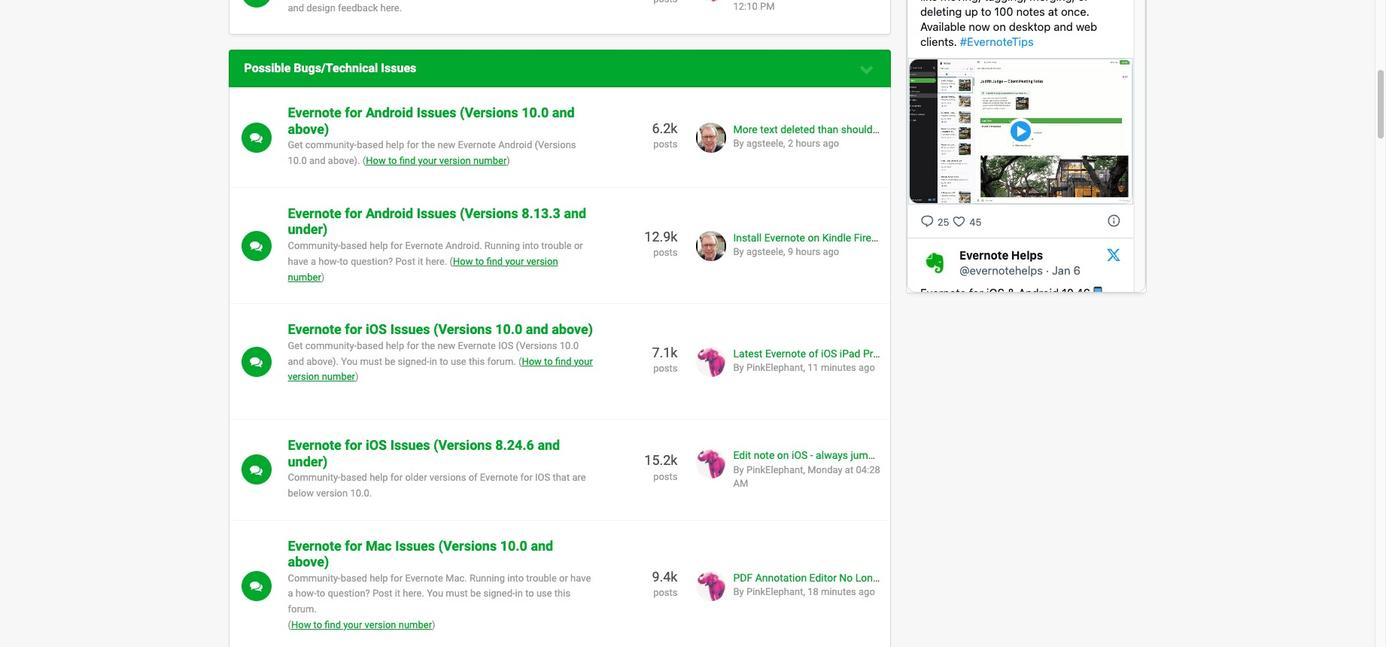 Task type: describe. For each thing, give the bounding box(es) containing it.
ios up get community-based help for the new evernote ios (versions 10.0 and above). you must be signed-in to use this forum. (
[[366, 322, 387, 337]]

pinkelephant image for 15.2k
[[696, 449, 726, 479]]

help inside community-based help for evernote android. running into trouble or have a how-to question? post it here. (
[[370, 240, 388, 251]]

for inside evernote for android issues (versions 8.13.3 and under)
[[345, 205, 362, 221]]

, inside more text deleted than should be by agsteele , 2 hours ago
[[784, 138, 785, 149]]

or inside pdf annotation editor no longer allows rotating or deleting pages by pinkelephant , 18 minutes ago
[[964, 572, 973, 584]]

to inside community-based help for evernote android. running into trouble or have a how-to question? post it here. (
[[340, 256, 348, 267]]

5th
[[882, 347, 897, 359]]

by pinkelephant ,
[[733, 464, 808, 476]]

) inside evernote for mac issues (versions 10.0 and above) community-based help for evernote mac. running into trouble or have a how-to question? post it here. you must be signed-in to use this forum. ( how to find your version number )
[[432, 619, 435, 631]]

be inside evernote for mac issues (versions 10.0 and above) community-based help for evernote mac. running into trouble or have a how-to question? post it here. you must be signed-in to use this forum. ( how to find your version number )
[[470, 588, 481, 599]]

18
[[808, 586, 819, 598]]

agsteele image for 12.9k
[[696, 231, 726, 261]]

you inside evernote for mac issues (versions 10.0 and above) community-based help for evernote mac. running into trouble or have a how-to question? post it here. you must be signed-in to use this forum. ( how to find your version number )
[[427, 588, 443, 599]]

9.4k posts
[[652, 569, 678, 598]]

it inside evernote for mac issues (versions 10.0 and above) community-based help for evernote mac. running into trouble or have a how-to question? post it here. you must be signed-in to use this forum. ( how to find your version number )
[[395, 588, 400, 599]]

(versions inside get community-based help for the new evernote ios (versions 10.0 and above). you must be signed-in to use this forum. (
[[516, 340, 557, 351]]

community- for ios
[[305, 340, 357, 351]]

how to find your version number link for evernote for android issues (versions 10.0 and above)
[[366, 155, 507, 166]]

of inside latest evernote of ios ipad pro 5th keeps crashing no matter what when trying to edit any note. by pinkelephant , 11 minutes ago
[[809, 347, 818, 359]]

have inside evernote for mac issues (versions 10.0 and above) community-based help for evernote mac. running into trouble or have a how-to question? post it here. you must be signed-in to use this forum. ( how to find your version number )
[[570, 572, 591, 584]]

mark forum as read image for evernote for android issues (versions 8.13.3 and under)
[[250, 239, 263, 252]]

or inside community-based help for evernote android. running into trouble or have a how-to question? post it here. (
[[574, 240, 583, 251]]

always
[[816, 450, 848, 462]]

6.2k
[[652, 120, 678, 136]]

matter
[[987, 347, 1018, 359]]

(versions for evernote for android issues (versions 8.13.3 and under)
[[460, 205, 518, 221]]

and for evernote for mac issues (versions 10.0 and above) community-based help for evernote mac. running into trouble or have a how-to question? post it here. you must be signed-in to use this forum. ( how to find your version number )
[[531, 538, 553, 554]]

when
[[1046, 347, 1071, 359]]

post inside evernote for mac issues (versions 10.0 and above) community-based help for evernote mac. running into trouble or have a how-to question? post it here. you must be signed-in to use this forum. ( how to find your version number )
[[372, 588, 392, 599]]

evernote for ios issues (versions 10.0 and above) link
[[288, 322, 593, 337]]

6.2k posts
[[652, 120, 678, 150]]

and for evernote for ios issues (versions 10.0 and above)
[[526, 322, 548, 337]]

the for android
[[421, 139, 435, 151]]

pdf
[[733, 572, 753, 584]]

issues for evernote for ios issues (versions 8.24.6 and under) community-based help for older versions of evernote for ios that are below version 10.0.
[[390, 437, 430, 453]]

evernote inside evernote for android issues (versions 8.13.3 and under)
[[288, 205, 341, 221]]

keeps
[[900, 347, 927, 359]]

below
[[288, 488, 314, 499]]

note
[[754, 450, 775, 462]]

(versions inside 'get community-based help for the new evernote android (versions 10.0 and above). ('
[[535, 139, 576, 151]]

-
[[810, 450, 813, 462]]

ios left -
[[792, 450, 808, 462]]

, inside pdf annotation editor no longer allows rotating or deleting pages by pinkelephant , 18 minutes ago
[[803, 586, 805, 598]]

pinkelephant image
[[696, 347, 726, 377]]

help inside get community-based help for the new evernote ios (versions 10.0 and above). you must be signed-in to use this forum. (
[[386, 340, 404, 351]]

pinkelephant image for 9.4k
[[696, 571, 726, 601]]

at
[[845, 464, 854, 476]]

evernote inside "evernote for android issues (versions 10.0 and above)"
[[288, 105, 341, 121]]

7.1k posts
[[652, 344, 678, 374]]

9.4k
[[652, 569, 678, 585]]

how to find your version number for android
[[288, 256, 558, 283]]

pinkelephant link for 15.2k
[[747, 464, 803, 476]]

kindle
[[822, 232, 851, 244]]

agsteele for 6.2k
[[747, 138, 784, 149]]

agsteele for 12.9k
[[747, 246, 784, 258]]

should
[[841, 123, 873, 135]]

am
[[733, 478, 748, 489]]

ago inside latest evernote of ios ipad pro 5th keeps crashing no matter what when trying to edit any note. by pinkelephant , 11 minutes ago
[[859, 362, 875, 373]]

to inside get community-based help for the new evernote ios (versions 10.0 and above). you must be signed-in to use this forum. (
[[440, 356, 448, 367]]

based inside community-based help for evernote android. running into trouble or have a how-to question? post it here. (
[[341, 240, 367, 251]]

latest evernote of ios ipad pro 5th keeps crashing no matter what when trying to edit any note. by pinkelephant , 11 minutes ago
[[733, 347, 1178, 373]]

posts for 7.1k
[[653, 363, 678, 374]]

agsteele image for 6.2k
[[696, 122, 726, 153]]

latest evernote of ios ipad pro 5th keeps crashing no matter what when trying to edit any note. link
[[733, 347, 1178, 359]]

pinkelephant link for 9.4k
[[747, 586, 803, 598]]

pdf annotation editor no longer allows rotating or deleting pages by pinkelephant , 18 minutes ago
[[733, 572, 1044, 598]]

android for evernote for android issues (versions 8.13.3 and under)
[[366, 205, 413, 221]]

new evernote for android
[[438, 139, 496, 151]]

possible bugs/technical issues link
[[244, 61, 416, 76]]

question? inside evernote for mac issues (versions 10.0 and above) community-based help for evernote mac. running into trouble or have a how-to question? post it here. you must be signed-in to use this forum. ( how to find your version number )
[[328, 588, 370, 599]]

10.0 inside get community-based help for the new evernote ios (versions 10.0 and above). you must be signed-in to use this forum. (
[[560, 340, 579, 351]]

a inside evernote for mac issues (versions 10.0 and above) community-based help for evernote mac. running into trouble or have a how-to question? post it here. you must be signed-in to use this forum. ( how to find your version number )
[[288, 588, 293, 599]]

more
[[733, 123, 758, 135]]

issues for evernote for mac issues (versions 10.0 and above) community-based help for evernote mac. running into trouble or have a how-to question? post it here. you must be signed-in to use this forum. ( how to find your version number )
[[395, 538, 435, 554]]

in to
[[515, 588, 534, 599]]

community- for evernote for mac issues (versions 10.0 and above)
[[288, 572, 341, 584]]

monday at 04:28 am
[[733, 464, 880, 489]]

2 hours ago link
[[788, 138, 839, 149]]

under) for evernote for ios issues (versions 8.24.6 and under) community-based help for older versions of evernote for ios that are below version 10.0.
[[288, 453, 328, 469]]

must inside get community-based help for the new evernote ios (versions 10.0 and above). you must be signed-in to use this forum. (
[[360, 356, 382, 367]]

4 by from the top
[[733, 464, 744, 476]]

based inside 'get community-based help for the new evernote android (versions 10.0 and above). ('
[[357, 139, 383, 151]]

running inside community-based help for evernote android. running into trouble or have a how-to question? post it here. (
[[485, 240, 520, 251]]

11 minutes ago link
[[808, 362, 875, 373]]

use inside get community-based help for the new evernote ios (versions 10.0 and above). you must be signed-in to use this forum. (
[[451, 356, 466, 367]]

community-based help for evernote android. running into trouble or have a how-to question? post it here. (
[[288, 240, 583, 267]]

mac
[[366, 538, 392, 554]]

evernote inside latest evernote of ios ipad pro 5th keeps crashing no matter what when trying to edit any note. by pinkelephant , 11 minutes ago
[[765, 347, 806, 359]]

above) for evernote for android issues (versions 10.0 and above)
[[288, 121, 329, 137]]

10.0 for evernote for android issues (versions 10.0 and above)
[[522, 105, 549, 121]]

bottom!
[[912, 450, 948, 462]]

by inside pdf annotation editor no longer allows rotating or deleting pages by pinkelephant , 18 minutes ago
[[733, 586, 744, 598]]

2 vertical spatial the
[[894, 450, 909, 462]]

on for ios
[[777, 450, 789, 462]]

signed- inside evernote for mac issues (versions 10.0 and above) community-based help for evernote mac. running into trouble or have a how-to question? post it here. you must be signed-in to use this forum. ( how to find your version number )
[[483, 588, 515, 599]]

issues up "evernote for android issues (versions 10.0 and above)"
[[381, 61, 416, 76]]

running inside evernote for mac issues (versions 10.0 and above) community-based help for evernote mac. running into trouble or have a how-to question? post it here. you must be signed-in to use this forum. ( how to find your version number )
[[470, 572, 505, 584]]

15.2k
[[644, 453, 678, 468]]

trying
[[1074, 347, 1100, 359]]

evernote for mac issues (versions 10.0 and above) link
[[288, 538, 553, 570]]

that
[[553, 472, 570, 483]]

crashing
[[930, 347, 970, 359]]

minutes inside pdf annotation editor no longer allows rotating or deleting pages by pinkelephant , 18 minutes ago
[[821, 586, 856, 598]]

12.9k posts
[[644, 229, 678, 258]]

above) for evernote for ios issues (versions 10.0 and above)
[[552, 322, 593, 337]]

or inside evernote for mac issues (versions 10.0 and above) community-based help for evernote mac. running into trouble or have a how-to question? post it here. you must be signed-in to use this forum. ( how to find your version number )
[[559, 572, 568, 584]]

edit
[[1115, 347, 1132, 359]]

allows
[[891, 572, 922, 584]]

in
[[429, 356, 437, 367]]

pinkelephant inside latest evernote of ios ipad pro 5th keeps crashing no matter what when trying to edit any note. by pinkelephant , 11 minutes ago
[[747, 362, 803, 373]]

more text deleted than should be by agsteele , 2 hours ago
[[733, 123, 887, 149]]

trouble inside community-based help for evernote android. running into trouble or have a how-to question? post it here. (
[[541, 240, 572, 251]]

how to find your version number for ios
[[288, 356, 593, 383]]

tablet
[[874, 232, 901, 244]]

issues for evernote for ios issues (versions 10.0 and above)
[[390, 322, 430, 337]]

get community-based help for the new evernote android (versions 10.0 and above). (
[[288, 139, 576, 166]]

, inside the install evernote on kindle fire tablet by agsteele , 9 hours ago
[[784, 246, 785, 258]]

number inside evernote for mac issues (versions 10.0 and above) community-based help for evernote mac. running into trouble or have a how-to question? post it here. you must be signed-in to use this forum. ( how to find your version number )
[[399, 619, 432, 631]]

evernote for ios issues (versions 10.0 and above)
[[288, 322, 593, 337]]

this inside get community-based help for the new evernote ios (versions 10.0 and above). you must be signed-in to use this forum. (
[[469, 356, 485, 367]]

hours for 6.2k
[[796, 138, 820, 149]]

9
[[788, 246, 793, 258]]

evernote for android issues (versions 10.0 and above) link
[[288, 105, 575, 137]]

and inside 'get community-based help for the new evernote android (versions 10.0 and above). ('
[[309, 155, 326, 166]]

8.24.6
[[495, 437, 534, 453]]

ios inside evernote for ios issues (versions 8.24.6 and under) community-based help for older versions of evernote for ios that are below version 10.0.
[[366, 437, 387, 453]]

ago inside more text deleted than should be by agsteele , 2 hours ago
[[823, 138, 839, 149]]

ipad
[[840, 347, 861, 359]]

monday
[[808, 464, 843, 476]]

evernote for android issues (versions 8.13.3 and under)
[[288, 205, 586, 237]]

how- inside community-based help for evernote android. running into trouble or have a how-to question? post it here. (
[[319, 256, 340, 267]]

rotating
[[925, 572, 961, 584]]

for inside get community-based help for the new evernote ios (versions 10.0 and above). you must be signed-in to use this forum. (
[[407, 340, 419, 351]]

and for evernote for ios issues (versions 8.24.6 and under) community-based help for older versions of evernote for ios that are below version 10.0.
[[538, 437, 560, 453]]

into inside evernote for mac issues (versions 10.0 and above) community-based help for evernote mac. running into trouble or have a how-to question? post it here. you must be signed-in to use this forum. ( how to find your version number )
[[507, 572, 524, 584]]

above). for android
[[328, 155, 360, 166]]

2
[[788, 138, 793, 149]]

monday at 04:28 am link
[[733, 464, 880, 489]]

evernote for android issues (versions 8.13.3 and under) link
[[288, 205, 586, 237]]

issues for evernote for android issues (versions 10.0 and above)
[[417, 105, 456, 121]]

04:28
[[856, 464, 880, 476]]

it inside community-based help for evernote android. running into trouble or have a how-to question? post it here. (
[[418, 256, 423, 267]]

agsteele link for 6.2k
[[747, 138, 784, 149]]

deleted
[[781, 123, 815, 135]]

annotation
[[755, 572, 807, 584]]

for inside "evernote for android issues (versions 10.0 and above)"
[[345, 105, 362, 121]]

to inside latest evernote of ios ipad pro 5th keeps crashing no matter what when trying to edit any note. by pinkelephant , 11 minutes ago
[[1103, 347, 1112, 359]]

evernote inside community-based help for evernote android. running into trouble or have a how-to question? post it here. (
[[405, 240, 443, 251]]

version inside evernote for ios issues (versions 8.24.6 and under) community-based help for older versions of evernote for ios that are below version 10.0.
[[316, 488, 348, 499]]

install evernote on kindle fire tablet by agsteele , 9 hours ago
[[733, 232, 901, 258]]

possible bugs/technical issues
[[244, 61, 416, 76]]

10.0.
[[350, 488, 372, 499]]

into inside community-based help for evernote android. running into trouble or have a how-to question? post it here. (
[[522, 240, 539, 251]]

find inside evernote for mac issues (versions 10.0 and above) community-based help for evernote mac. running into trouble or have a how-to question? post it here. you must be signed-in to use this forum. ( how to find your version number )
[[325, 619, 341, 631]]

( inside evernote for mac issues (versions 10.0 and above) community-based help for evernote mac. running into trouble or have a how-to question? post it here. you must be signed-in to use this forum. ( how to find your version number )
[[288, 619, 291, 631]]

minutes inside latest evernote of ios ipad pro 5th keeps crashing no matter what when trying to edit any note. by pinkelephant , 11 minutes ago
[[821, 362, 856, 373]]

and for evernote for android issues (versions 8.13.3 and under)
[[564, 205, 586, 221]]

how- inside evernote for mac issues (versions 10.0 and above) community-based help for evernote mac. running into trouble or have a how-to question? post it here. you must be signed-in to use this forum. ( how to find your version number )
[[296, 588, 317, 599]]

older
[[405, 472, 427, 483]]

what
[[1021, 347, 1044, 359]]

are
[[572, 472, 586, 483]]

get for evernote for ios issues (versions 10.0 and above)
[[288, 340, 303, 351]]

forum. (
[[487, 356, 522, 367]]

new evernote for ios
[[438, 340, 496, 351]]

this inside evernote for mac issues (versions 10.0 and above) community-based help for evernote mac. running into trouble or have a how-to question? post it here. you must be signed-in to use this forum. ( how to find your version number )
[[555, 588, 571, 599]]

pinkelephant link for 7.1k
[[747, 362, 803, 373]]

community- for android
[[305, 139, 357, 151]]

how inside evernote for mac issues (versions 10.0 and above) community-based help for evernote mac. running into trouble or have a how-to question? post it here. you must be signed-in to use this forum. ( how to find your version number )
[[291, 619, 311, 631]]

by inside latest evernote of ios ipad pro 5th keeps crashing no matter what when trying to edit any note. by pinkelephant , 11 minutes ago
[[733, 362, 744, 373]]



Task type: vqa. For each thing, say whether or not it's contained in the screenshot.
Welcome
no



Task type: locate. For each thing, give the bounding box(es) containing it.
by down pdf
[[733, 586, 744, 598]]

2 agsteele link from the top
[[747, 246, 784, 258]]

get inside get community-based help for the new evernote ios (versions 10.0 and above). you must be signed-in to use this forum. (
[[288, 340, 303, 351]]

posts for 15.2k
[[653, 471, 678, 482]]

, left the 11
[[803, 362, 805, 373]]

1 horizontal spatial post
[[395, 256, 415, 267]]

1 by from the top
[[733, 138, 744, 149]]

posts down 12.9k
[[653, 247, 678, 258]]

1 vertical spatial hours
[[796, 246, 820, 258]]

under) for evernote for android issues (versions 8.13.3 and under)
[[288, 222, 328, 237]]

it left here.
[[395, 588, 400, 599]]

2 pinkelephant from the top
[[747, 464, 803, 476]]

under)
[[288, 222, 328, 237], [288, 453, 328, 469]]

new evernote
[[438, 139, 496, 151], [438, 340, 496, 351]]

pinkelephant image left pdf
[[696, 571, 726, 601]]

hours down more text deleted than should be link
[[796, 138, 820, 149]]

trouble down 8.13.3
[[541, 240, 572, 251]]

based inside get community-based help for the new evernote ios (versions 10.0 and above). you must be signed-in to use this forum. (
[[357, 340, 383, 351]]

install evernote on kindle fire tablet link
[[733, 232, 901, 244]]

(versions for evernote for mac issues (versions 10.0 and above) community-based help for evernote mac. running into trouble or have a how-to question? post it here. you must be signed-in to use this forum. ( how to find your version number )
[[438, 538, 497, 554]]

1 agsteele link from the top
[[747, 138, 784, 149]]

0 vertical spatial get
[[288, 139, 303, 151]]

0 horizontal spatial this
[[469, 356, 485, 367]]

it left here. (
[[418, 256, 423, 267]]

community- inside evernote for ios issues (versions 8.24.6 and under) community-based help for older versions of evernote for ios that are below version 10.0.
[[288, 472, 341, 483]]

1 vertical spatial community-
[[305, 340, 357, 351]]

signed- inside get community-based help for the new evernote ios (versions 10.0 and above). you must be signed-in to use this forum. (
[[398, 356, 429, 367]]

latest
[[733, 347, 763, 359]]

1 vertical spatial a
[[288, 588, 293, 599]]

0 horizontal spatial use
[[451, 356, 466, 367]]

agsteele link for 12.9k
[[747, 246, 784, 258]]

new evernote up "how to find your version number )"
[[438, 139, 496, 151]]

evernote for ios issues (versions 8.24.6 and under) community-based help for older versions of evernote for ios that are below version 10.0.
[[288, 437, 586, 499]]

how to find your version number link down evernote for ios issues (versions 10.0 and above) link
[[288, 356, 593, 383]]

2 vertical spatial pinkelephant
[[747, 586, 803, 598]]

1 vertical spatial above).
[[307, 356, 339, 367]]

agsteele
[[747, 138, 784, 149], [747, 246, 784, 258]]

(versions up 'get community-based help for the new evernote android (versions 10.0 and above). ('
[[460, 105, 518, 121]]

android.
[[446, 240, 482, 251]]

1 horizontal spatial on
[[808, 232, 820, 244]]

above) for evernote for mac issues (versions 10.0 and above) community-based help for evernote mac. running into trouble or have a how-to question? post it here. you must be signed-in to use this forum. ( how to find your version number )
[[288, 554, 329, 570]]

3 by from the top
[[733, 362, 744, 373]]

3 pinkelephant link from the top
[[747, 586, 803, 598]]

1 horizontal spatial this
[[555, 588, 571, 599]]

4 mark forum as read image from the top
[[250, 580, 263, 592]]

,
[[784, 138, 785, 149], [784, 246, 785, 258], [803, 362, 805, 373], [803, 464, 805, 476], [803, 586, 805, 598]]

2 under) from the top
[[288, 453, 328, 469]]

1 horizontal spatial how-
[[319, 256, 340, 267]]

issues right mac
[[395, 538, 435, 554]]

0 horizontal spatial on
[[777, 450, 789, 462]]

1 vertical spatial (
[[288, 619, 291, 631]]

7.1k
[[652, 344, 678, 360]]

be left in
[[385, 356, 395, 367]]

4 posts from the top
[[653, 471, 678, 482]]

issues up 'get community-based help for the new evernote android (versions 10.0 and above). ('
[[417, 105, 456, 121]]

0 vertical spatial pinkelephant image
[[696, 449, 726, 479]]

1 vertical spatial trouble
[[526, 572, 557, 584]]

1 minutes from the top
[[821, 362, 856, 373]]

question? left here. (
[[351, 256, 393, 267]]

pro
[[863, 347, 879, 359]]

0 vertical spatial pinkelephant link
[[747, 362, 803, 373]]

hours down install evernote on kindle fire tablet link at the top of the page
[[796, 246, 820, 258]]

1 community- from the top
[[305, 139, 357, 151]]

help inside evernote for mac issues (versions 10.0 and above) community-based help for evernote mac. running into trouble or have a how-to question? post it here. you must be signed-in to use this forum. ( how to find your version number )
[[370, 572, 388, 584]]

more text deleted than should be link
[[733, 123, 887, 135]]

1 vertical spatial above)
[[552, 322, 593, 337]]

2 community- from the top
[[288, 472, 341, 483]]

help down mac
[[370, 572, 388, 584]]

the inside get community-based help for the new evernote ios (versions 10.0 and above). you must be signed-in to use this forum. (
[[421, 340, 435, 351]]

use right in
[[451, 356, 466, 367]]

mac.
[[446, 572, 467, 584]]

question?
[[351, 256, 393, 267], [328, 588, 370, 599]]

0 vertical spatial agsteele
[[747, 138, 784, 149]]

1 hours from the top
[[796, 138, 820, 149]]

10.0 for evernote for mac issues (versions 10.0 and above) community-based help for evernote mac. running into trouble or have a how-to question? post it here. you must be signed-in to use this forum. ( how to find your version number )
[[500, 538, 527, 554]]

agsteele link
[[747, 138, 784, 149], [747, 246, 784, 258]]

2 hours from the top
[[796, 246, 820, 258]]

1 vertical spatial on
[[777, 450, 789, 462]]

community-
[[288, 240, 341, 251], [288, 472, 341, 483], [288, 572, 341, 584]]

0 vertical spatial community-
[[305, 139, 357, 151]]

pinkelephant link down latest
[[747, 362, 803, 373]]

must inside evernote for mac issues (versions 10.0 and above) community-based help for evernote mac. running into trouble or have a how-to question? post it here. you must be signed-in to use this forum. ( how to find your version number )
[[446, 588, 468, 599]]

how to find your version number link down here.
[[291, 619, 432, 631]]

1 horizontal spatial of
[[809, 347, 818, 359]]

longer
[[856, 572, 888, 584]]

1 vertical spatial minutes
[[821, 586, 856, 598]]

running right android.
[[485, 240, 520, 251]]

posts inside 9.4k posts
[[653, 587, 678, 598]]

the for ios
[[421, 340, 435, 351]]

0 vertical spatial agsteele link
[[747, 138, 784, 149]]

the left 'bottom!'
[[894, 450, 909, 462]]

ago inside the install evernote on kindle fire tablet by agsteele , 9 hours ago
[[823, 246, 839, 258]]

android up 'get community-based help for the new evernote android (versions 10.0 and above). ('
[[366, 105, 413, 121]]

2 vertical spatial above)
[[288, 554, 329, 570]]

0 vertical spatial pinkelephant
[[747, 362, 803, 373]]

ios inside latest evernote of ios ipad pro 5th keeps crashing no matter what when trying to edit any note. by pinkelephant , 11 minutes ago
[[821, 347, 837, 359]]

posts inside 6.2k posts
[[653, 139, 678, 150]]

(versions up mac.
[[438, 538, 497, 554]]

be
[[875, 123, 887, 135], [385, 356, 395, 367], [470, 588, 481, 599]]

community- for evernote for ios issues (versions 8.24.6 and under)
[[288, 472, 341, 483]]

versions
[[430, 472, 466, 483]]

issues inside evernote for mac issues (versions 10.0 and above) community-based help for evernote mac. running into trouble or have a how-to question? post it here. you must be signed-in to use this forum. ( how to find your version number )
[[395, 538, 435, 554]]

how to find your version number down android.
[[288, 256, 558, 283]]

pinkelephant link down note
[[747, 464, 803, 476]]

1 vertical spatial agsteele link
[[747, 246, 784, 258]]

above). inside 'get community-based help for the new evernote android (versions 10.0 and above). ('
[[328, 155, 360, 166]]

1 horizontal spatial you
[[427, 588, 443, 599]]

agsteele down text
[[747, 138, 784, 149]]

hours for 12.9k
[[796, 246, 820, 258]]

issues up community-based help for evernote android. running into trouble or have a how-to question? post it here. (
[[417, 205, 456, 221]]

, inside latest evernote of ios ipad pro 5th keeps crashing no matter what when trying to edit any note. by pinkelephant , 11 minutes ago
[[803, 362, 805, 373]]

mark forum as read image
[[250, 463, 263, 476]]

and for evernote for android issues (versions 10.0 and above)
[[552, 105, 575, 121]]

issues inside "evernote for android issues (versions 10.0 and above)"
[[417, 105, 456, 121]]

and inside evernote for ios issues (versions 8.24.6 and under) community-based help for older versions of evernote for ios that are below version 10.0.
[[538, 437, 560, 453]]

install
[[733, 232, 762, 244]]

1 vertical spatial new evernote
[[438, 340, 496, 351]]

10.0 inside evernote for mac issues (versions 10.0 and above) community-based help for evernote mac. running into trouble or have a how-to question? post it here. you must be signed-in to use this forum. ( how to find your version number )
[[500, 538, 527, 554]]

2 posts from the top
[[653, 247, 678, 258]]

pinkelephant image left 'edit'
[[696, 449, 726, 479]]

1 new evernote from the top
[[438, 139, 496, 151]]

any
[[1135, 347, 1152, 359]]

1 horizontal spatial be
[[470, 588, 481, 599]]

the up in
[[421, 340, 435, 351]]

2 by from the top
[[733, 246, 744, 258]]

1 vertical spatial pinkelephant image
[[696, 571, 726, 601]]

have inside community-based help for evernote android. running into trouble or have a how-to question? post it here. (
[[288, 256, 308, 267]]

version inside evernote for mac issues (versions 10.0 and above) community-based help for evernote mac. running into trouble or have a how-to question? post it here. you must be signed-in to use this forum. ( how to find your version number )
[[365, 619, 396, 631]]

10.0 inside "evernote for android issues (versions 10.0 and above)"
[[522, 105, 549, 121]]

3 pinkelephant from the top
[[747, 586, 803, 598]]

trouble inside evernote for mac issues (versions 10.0 and above) community-based help for evernote mac. running into trouble or have a how-to question? post it here. you must be signed-in to use this forum. ( how to find your version number )
[[526, 572, 557, 584]]

have
[[288, 256, 308, 267], [570, 572, 591, 584]]

pinkelephant down note
[[747, 464, 803, 476]]

issues up get community-based help for the new evernote ios (versions 10.0 and above). you must be signed-in to use this forum. (
[[390, 322, 430, 337]]

0 vertical spatial you
[[341, 356, 358, 367]]

new evernote inside get community-based help for the new evernote ios (versions 10.0 and above). you must be signed-in to use this forum. (
[[438, 340, 496, 351]]

0 vertical spatial how-
[[319, 256, 340, 267]]

1 horizontal spatial use
[[536, 588, 552, 599]]

by down install
[[733, 246, 744, 258]]

0 vertical spatial under)
[[288, 222, 328, 237]]

1 vertical spatial agsteele image
[[696, 231, 726, 261]]

possible
[[244, 61, 291, 76]]

use
[[451, 356, 466, 367], [536, 588, 552, 599]]

into down 8.13.3
[[522, 240, 539, 251]]

0 vertical spatial agsteele image
[[696, 122, 726, 153]]

edit note on ios - always jumps to the bottom! link
[[733, 450, 948, 462]]

pages
[[1016, 572, 1044, 584]]

1 vertical spatial you
[[427, 588, 443, 599]]

how to find your version number link down android.
[[288, 256, 558, 283]]

2 pinkelephant image from the top
[[696, 571, 726, 601]]

and inside get community-based help for the new evernote ios (versions 10.0 and above). you must be signed-in to use this forum. (
[[288, 356, 304, 367]]

question? down mac
[[328, 588, 370, 599]]

posts inside 7.1k posts
[[653, 363, 678, 374]]

2 vertical spatial pinkelephant link
[[747, 586, 803, 598]]

2 community- from the top
[[305, 340, 357, 351]]

here.
[[403, 588, 424, 599]]

mark forum as read image for evernote for ios issues (versions 10.0 and above)
[[250, 355, 263, 368]]

evernote for mac issues (versions 10.0 and above) community-based help for evernote mac. running into trouble or have a how-to question? post it here. you must be signed-in to use this forum. ( how to find your version number )
[[288, 538, 591, 631]]

10.0
[[522, 105, 549, 121], [288, 155, 307, 166], [495, 322, 523, 337], [560, 340, 579, 351], [500, 538, 527, 554]]

ios up forum. ( on the left bottom of page
[[498, 340, 514, 351]]

issues for evernote for android issues (versions 8.13.3 and under)
[[417, 205, 456, 221]]

of right versions
[[469, 472, 478, 483]]

, left 2
[[784, 138, 785, 149]]

new evernote down evernote for ios issues (versions 10.0 and above)
[[438, 340, 496, 351]]

(versions up 8.13.3
[[535, 139, 576, 151]]

on up '9 hours ago' link
[[808, 232, 820, 244]]

1 horizontal spatial a
[[311, 256, 316, 267]]

help up 10.0.
[[370, 472, 388, 483]]

the
[[421, 139, 435, 151], [421, 340, 435, 351], [894, 450, 909, 462]]

deleting
[[976, 572, 1013, 584]]

1 vertical spatial be
[[385, 356, 395, 367]]

you
[[341, 356, 358, 367], [427, 588, 443, 599]]

1 horizontal spatial (
[[363, 155, 366, 166]]

a inside community-based help for evernote android. running into trouble or have a how-to question? post it here. (
[[311, 256, 316, 267]]

0 vertical spatial the
[[421, 139, 435, 151]]

trouble
[[541, 240, 572, 251], [526, 572, 557, 584]]

1 community- from the top
[[288, 240, 341, 251]]

help down the evernote for android issues (versions 10.0 and above) link
[[386, 139, 404, 151]]

1 pinkelephant image from the top
[[696, 449, 726, 479]]

ago down pro
[[859, 362, 875, 373]]

0 horizontal spatial you
[[341, 356, 358, 367]]

ago inside pdf annotation editor no longer allows rotating or deleting pages by pinkelephant , 18 minutes ago
[[859, 586, 875, 598]]

(
[[363, 155, 366, 166], [288, 619, 291, 631]]

pinkelephant image
[[696, 449, 726, 479], [696, 571, 726, 601]]

2 how to find your version number from the top
[[288, 356, 593, 383]]

help down evernote for ios issues (versions 10.0 and above)
[[386, 340, 404, 351]]

for
[[345, 105, 362, 121], [407, 139, 419, 151], [345, 205, 362, 221], [390, 240, 403, 251], [345, 322, 362, 337], [407, 340, 419, 351], [345, 437, 362, 453], [390, 472, 403, 483], [520, 472, 533, 483], [345, 538, 362, 554], [390, 572, 403, 584]]

question? inside community-based help for evernote android. running into trouble or have a how-to question? post it here. (
[[351, 256, 393, 267]]

pinkelephant inside pdf annotation editor no longer allows rotating or deleting pages by pinkelephant , 18 minutes ago
[[747, 586, 803, 598]]

posts for 9.4k
[[653, 587, 678, 598]]

3 mark forum as read image from the top
[[250, 355, 263, 368]]

by inside more text deleted than should be by agsteele , 2 hours ago
[[733, 138, 744, 149]]

0 vertical spatial it
[[418, 256, 423, 267]]

0 vertical spatial android
[[366, 105, 413, 121]]

2 horizontal spatial be
[[875, 123, 887, 135]]

jumps
[[851, 450, 880, 462]]

0 vertical spatial must
[[360, 356, 382, 367]]

by down more
[[733, 138, 744, 149]]

2 agsteele image from the top
[[696, 231, 726, 261]]

you inside get community-based help for the new evernote ios (versions 10.0 and above). you must be signed-in to use this forum. (
[[341, 356, 358, 367]]

community- inside evernote for mac issues (versions 10.0 and above) community-based help for evernote mac. running into trouble or have a how-to question? post it here. you must be signed-in to use this forum. ( how to find your version number )
[[288, 572, 341, 584]]

1 pinkelephant from the top
[[747, 362, 803, 373]]

2 mark forum as read image from the top
[[250, 239, 263, 252]]

0 vertical spatial minutes
[[821, 362, 856, 373]]

here. (
[[426, 256, 453, 267]]

2 vertical spatial be
[[470, 588, 481, 599]]

on for kindle
[[808, 232, 820, 244]]

mark forum as read image for evernote for android issues (versions 10.0 and above)
[[250, 131, 263, 144]]

get
[[288, 139, 303, 151], [288, 340, 303, 351]]

0 vertical spatial use
[[451, 356, 466, 367]]

the inside 'get community-based help for the new evernote android (versions 10.0 and above). ('
[[421, 139, 435, 151]]

1 get from the top
[[288, 139, 303, 151]]

2 agsteele from the top
[[747, 246, 784, 258]]

ios inside evernote for ios issues (versions 8.24.6 and under) community-based help for older versions of evernote for ios that are below version 10.0.
[[535, 472, 550, 483]]

1 vertical spatial question?
[[328, 588, 370, 599]]

1 vertical spatial post
[[372, 588, 392, 599]]

2 get from the top
[[288, 340, 303, 351]]

and
[[552, 105, 575, 121], [309, 155, 326, 166], [564, 205, 586, 221], [526, 322, 548, 337], [288, 356, 304, 367], [538, 437, 560, 453], [531, 538, 553, 554]]

be inside get community-based help for the new evernote ios (versions 10.0 and above). you must be signed-in to use this forum. (
[[385, 356, 395, 367]]

community-
[[305, 139, 357, 151], [305, 340, 357, 351]]

(versions inside "evernote for android issues (versions 10.0 and above)"
[[460, 105, 518, 121]]

a
[[311, 256, 316, 267], [288, 588, 293, 599]]

posts inside 15.2k posts
[[653, 471, 678, 482]]

no
[[839, 572, 853, 584]]

12.9k
[[644, 229, 678, 244]]

posts down 15.2k at bottom
[[653, 471, 678, 482]]

posts down 6.2k
[[653, 139, 678, 150]]

9 hours ago link
[[788, 246, 839, 258]]

posts down 7.1k
[[653, 363, 678, 374]]

2 new evernote from the top
[[438, 340, 496, 351]]

mark forum as read image
[[250, 131, 263, 144], [250, 239, 263, 252], [250, 355, 263, 368], [250, 580, 263, 592]]

edit
[[733, 450, 751, 462]]

1 horizontal spatial ios
[[535, 472, 550, 483]]

3 posts from the top
[[653, 363, 678, 374]]

0 vertical spatial how to find your version number
[[288, 256, 558, 283]]

1 vertical spatial under)
[[288, 453, 328, 469]]

edit note on ios - always jumps to the bottom!
[[733, 450, 948, 462]]

be right should
[[875, 123, 887, 135]]

above) inside evernote for mac issues (versions 10.0 and above) community-based help for evernote mac. running into trouble or have a how-to question? post it here. you must be signed-in to use this forum. ( how to find your version number )
[[288, 554, 329, 570]]

2 vertical spatial community-
[[288, 572, 341, 584]]

1 vertical spatial have
[[570, 572, 591, 584]]

10.0 for evernote for ios issues (versions 10.0 and above)
[[495, 322, 523, 337]]

(versions up android.
[[460, 205, 518, 221]]

help
[[386, 139, 404, 151], [370, 240, 388, 251], [386, 340, 404, 351], [370, 472, 388, 483], [370, 572, 388, 584]]

1 vertical spatial get
[[288, 340, 303, 351]]

1 vertical spatial android
[[498, 139, 532, 151]]

1 vertical spatial into
[[507, 572, 524, 584]]

agsteele image left more
[[696, 122, 726, 153]]

0 vertical spatial question?
[[351, 256, 393, 267]]

1 pinkelephant link from the top
[[747, 362, 803, 373]]

0 horizontal spatial or
[[559, 572, 568, 584]]

1 vertical spatial how-
[[296, 588, 317, 599]]

1 vertical spatial this
[[555, 588, 571, 599]]

into
[[522, 240, 539, 251], [507, 572, 524, 584]]

0 vertical spatial new evernote
[[438, 139, 496, 151]]

5 posts from the top
[[653, 587, 678, 598]]

ago down kindle
[[823, 246, 839, 258]]

of
[[809, 347, 818, 359], [469, 472, 478, 483]]

0 vertical spatial a
[[311, 256, 316, 267]]

pinkelephant down latest
[[747, 362, 803, 373]]

agsteele image
[[696, 122, 726, 153], [696, 231, 726, 261]]

use inside evernote for mac issues (versions 10.0 and above) community-based help for evernote mac. running into trouble or have a how-to question? post it here. you must be signed-in to use this forum. ( how to find your version number )
[[536, 588, 552, 599]]

(versions up get community-based help for the new evernote ios (versions 10.0 and above). you must be signed-in to use this forum. (
[[433, 322, 492, 337]]

be inside more text deleted than should be by agsteele , 2 hours ago
[[875, 123, 887, 135]]

of up the 11
[[809, 347, 818, 359]]

help inside evernote for ios issues (versions 8.24.6 and under) community-based help for older versions of evernote for ios that are below version 10.0.
[[370, 472, 388, 483]]

18 minutes ago link
[[808, 586, 875, 598]]

15.2k posts
[[644, 453, 678, 482]]

this left forum. ( on the left bottom of page
[[469, 356, 485, 367]]

no
[[973, 347, 985, 359]]

community- inside community-based help for evernote android. running into trouble or have a how-to question? post it here. (
[[288, 240, 341, 251]]

by inside the install evernote on kindle fire tablet by agsteele , 9 hours ago
[[733, 246, 744, 258]]

0 vertical spatial community-
[[288, 240, 341, 251]]

on
[[808, 232, 820, 244], [777, 450, 789, 462]]

how to find your version number link down the evernote for android issues (versions 10.0 and above) link
[[366, 155, 507, 166]]

help inside 'get community-based help for the new evernote android (versions 10.0 and above). ('
[[386, 139, 404, 151]]

ago down longer at the bottom right of the page
[[859, 586, 875, 598]]

minutes down ipad at the right bottom of the page
[[821, 362, 856, 373]]

agsteele link down install
[[747, 246, 784, 258]]

android inside "evernote for android issues (versions 10.0 and above)"
[[366, 105, 413, 121]]

use right in to on the bottom left of page
[[536, 588, 552, 599]]

0 horizontal spatial (
[[288, 619, 291, 631]]

get community-based help for the new evernote ios (versions 10.0 and above). you must be signed-in to use this forum. (
[[288, 340, 579, 367]]

for inside 'get community-based help for the new evernote android (versions 10.0 and above). ('
[[407, 139, 419, 151]]

1 vertical spatial community-
[[288, 472, 341, 483]]

hours inside more text deleted than should be by agsteele , 2 hours ago
[[796, 138, 820, 149]]

the up "how to find your version number )"
[[421, 139, 435, 151]]

must
[[360, 356, 382, 367], [446, 588, 468, 599]]

5 by from the top
[[733, 586, 744, 598]]

ios up 10.0.
[[366, 437, 387, 453]]

0 vertical spatial running
[[485, 240, 520, 251]]

by up am
[[733, 464, 744, 476]]

minutes down no
[[821, 586, 856, 598]]

trouble up in to on the bottom left of page
[[526, 572, 557, 584]]

get for evernote for android issues (versions 10.0 and above)
[[288, 139, 303, 151]]

get inside 'get community-based help for the new evernote android (versions 10.0 and above). ('
[[288, 139, 303, 151]]

3 community- from the top
[[288, 572, 341, 584]]

fire
[[854, 232, 871, 244]]

be left in to on the bottom left of page
[[470, 588, 481, 599]]

above)
[[288, 121, 329, 137], [552, 322, 593, 337], [288, 554, 329, 570]]

ios
[[498, 340, 514, 351], [535, 472, 550, 483]]

agsteele image left install
[[696, 231, 726, 261]]

on right note
[[777, 450, 789, 462]]

above). inside get community-based help for the new evernote ios (versions 10.0 and above). you must be signed-in to use this forum. (
[[307, 356, 339, 367]]

)
[[507, 155, 510, 166], [321, 271, 325, 283], [355, 371, 359, 383], [432, 619, 435, 631]]

(versions up versions
[[433, 437, 492, 453]]

0 horizontal spatial must
[[360, 356, 382, 367]]

forum.
[[288, 604, 317, 615]]

posts for 6.2k
[[653, 139, 678, 150]]

agsteele inside the install evernote on kindle fire tablet by agsteele , 9 hours ago
[[747, 246, 784, 258]]

10.0 inside 'get community-based help for the new evernote android (versions 10.0 and above). ('
[[288, 155, 307, 166]]

agsteele link down text
[[747, 138, 784, 149]]

how to find your version number link for evernote for android issues (versions 8.13.3 and under)
[[288, 256, 558, 283]]

1 agsteele from the top
[[747, 138, 784, 149]]

1 posts from the top
[[653, 139, 678, 150]]

android for evernote for android issues (versions 10.0 and above)
[[366, 105, 413, 121]]

0 vertical spatial above)
[[288, 121, 329, 137]]

0 vertical spatial above).
[[328, 155, 360, 166]]

by down latest
[[733, 362, 744, 373]]

0 horizontal spatial ios
[[498, 340, 514, 351]]

0 horizontal spatial be
[[385, 356, 395, 367]]

2 pinkelephant link from the top
[[747, 464, 803, 476]]

above) inside "evernote for android issues (versions 10.0 and above)"
[[288, 121, 329, 137]]

0 vertical spatial have
[[288, 256, 308, 267]]

(versions up forum. ( on the left bottom of page
[[516, 340, 557, 351]]

(versions for evernote for android issues (versions 10.0 and above)
[[460, 105, 518, 121]]

based inside evernote for ios issues (versions 8.24.6 and under) community-based help for older versions of evernote for ios that are below version 10.0.
[[341, 472, 367, 483]]

how to find your version number link
[[366, 155, 507, 166], [288, 256, 558, 283], [288, 356, 593, 383], [291, 619, 432, 631]]

bugs/technical
[[294, 61, 378, 76]]

number
[[473, 155, 507, 166], [288, 271, 321, 283], [322, 371, 355, 383], [399, 619, 432, 631]]

1 vertical spatial signed-
[[483, 588, 515, 599]]

how to find your version number link for evernote for ios issues (versions 10.0 and above)
[[288, 356, 593, 383]]

1 agsteele image from the top
[[696, 122, 726, 153]]

1 horizontal spatial have
[[570, 572, 591, 584]]

agsteele down install
[[747, 246, 784, 258]]

pdf annotation editor no longer allows rotating or deleting pages link
[[733, 572, 1044, 584]]

0 horizontal spatial signed-
[[398, 356, 429, 367]]

text
[[760, 123, 778, 135]]

for inside community-based help for evernote android. running into trouble or have a how-to question? post it here. (
[[390, 240, 403, 251]]

1 horizontal spatial or
[[574, 240, 583, 251]]

must down mac.
[[446, 588, 468, 599]]

1 mark forum as read image from the top
[[250, 131, 263, 144]]

1 vertical spatial of
[[469, 472, 478, 483]]

must left in
[[360, 356, 382, 367]]

ios
[[366, 322, 387, 337], [821, 347, 837, 359], [366, 437, 387, 453], [792, 450, 808, 462]]

of inside evernote for ios issues (versions 8.24.6 and under) community-based help for older versions of evernote for ios that are below version 10.0.
[[469, 472, 478, 483]]

1 vertical spatial must
[[446, 588, 468, 599]]

0 vertical spatial hours
[[796, 138, 820, 149]]

1 vertical spatial agsteele
[[747, 246, 784, 258]]

0 vertical spatial trouble
[[541, 240, 572, 251]]

ios up 11 minutes ago 'link'
[[821, 347, 837, 359]]

issues up older in the bottom left of the page
[[390, 437, 430, 453]]

( inside 'get community-based help for the new evernote android (versions 10.0 and above). ('
[[363, 155, 366, 166]]

1 horizontal spatial must
[[446, 588, 468, 599]]

evernote inside the install evernote on kindle fire tablet by agsteele , 9 hours ago
[[764, 232, 805, 244]]

how to find your version number )
[[366, 155, 510, 166]]

, left '9'
[[784, 246, 785, 258]]

0 vertical spatial on
[[808, 232, 820, 244]]

under) inside evernote for ios issues (versions 8.24.6 and under) community-based help for older versions of evernote for ios that are below version 10.0.
[[288, 453, 328, 469]]

0 vertical spatial post
[[395, 256, 415, 267]]

by
[[733, 138, 744, 149], [733, 246, 744, 258], [733, 362, 744, 373], [733, 464, 744, 476], [733, 586, 744, 598]]

it
[[418, 256, 423, 267], [395, 588, 400, 599]]

post inside community-based help for evernote android. running into trouble or have a how-to question? post it here. (
[[395, 256, 415, 267]]

posts down 9.4k
[[653, 587, 678, 598]]

than
[[818, 123, 839, 135]]

(versions inside evernote for mac issues (versions 10.0 and above) community-based help for evernote mac. running into trouble or have a how-to question? post it here. you must be signed-in to use this forum. ( how to find your version number )
[[438, 538, 497, 554]]

ago down than
[[823, 138, 839, 149]]

above). for ios
[[307, 356, 339, 367]]

1 vertical spatial ios
[[535, 472, 550, 483]]

help down evernote for android issues (versions 8.13.3 and under) "link"
[[370, 240, 388, 251]]

pinkelephant down annotation
[[747, 586, 803, 598]]

based inside evernote for mac issues (versions 10.0 and above) community-based help for evernote mac. running into trouble or have a how-to question? post it here. you must be signed-in to use this forum. ( how to find your version number )
[[341, 572, 367, 584]]

post left here.
[[372, 588, 392, 599]]

1 vertical spatial it
[[395, 588, 400, 599]]

android up 8.13.3
[[498, 139, 532, 151]]

android inside 'get community-based help for the new evernote android (versions 10.0 and above). ('
[[498, 139, 532, 151]]

how to find your version number down evernote for ios issues (versions 10.0 and above) link
[[288, 356, 593, 383]]

0 vertical spatial signed-
[[398, 356, 429, 367]]

1 horizontal spatial signed-
[[483, 588, 515, 599]]

0 horizontal spatial how-
[[296, 588, 317, 599]]

community- inside get community-based help for the new evernote ios (versions 10.0 and above). you must be signed-in to use this forum. (
[[305, 340, 357, 351]]

2 minutes from the top
[[821, 586, 856, 598]]

posts for 12.9k
[[653, 247, 678, 258]]

version
[[439, 155, 471, 166], [527, 256, 558, 267], [288, 371, 319, 383], [316, 488, 348, 499], [365, 619, 396, 631]]

pinkelephant link down annotation
[[747, 586, 803, 598]]

evernote for ios issues (versions 8.24.6 and under) link
[[288, 437, 560, 469]]

11
[[808, 362, 819, 373]]

2 vertical spatial android
[[366, 205, 413, 221]]

1 vertical spatial running
[[470, 572, 505, 584]]

1 vertical spatial pinkelephant link
[[747, 464, 803, 476]]

1 how to find your version number from the top
[[288, 256, 558, 283]]

running right mac.
[[470, 572, 505, 584]]

post left here. (
[[395, 256, 415, 267]]

ios left that
[[535, 472, 550, 483]]

1 under) from the top
[[288, 222, 328, 237]]

ios inside get community-based help for the new evernote ios (versions 10.0 and above). you must be signed-in to use this forum. (
[[498, 340, 514, 351]]

8.13.3
[[522, 205, 561, 221]]

, left the monday
[[803, 464, 805, 476]]

(versions for evernote for ios issues (versions 8.24.6 and under) community-based help for older versions of evernote for ios that are below version 10.0.
[[433, 437, 492, 453]]

posts
[[653, 139, 678, 150], [653, 247, 678, 258], [653, 363, 678, 374], [653, 471, 678, 482], [653, 587, 678, 598]]

(versions for evernote for ios issues (versions 10.0 and above)
[[433, 322, 492, 337]]

hours
[[796, 138, 820, 149], [796, 246, 820, 258]]

note.
[[1154, 347, 1178, 359]]

, left 18
[[803, 586, 805, 598]]

evernote for android issues (versions 10.0 and above)
[[288, 105, 575, 137]]

android up community-based help for evernote android. running into trouble or have a how-to question? post it here. (
[[366, 205, 413, 221]]

into up in to on the bottom left of page
[[507, 572, 524, 584]]

this right in to on the bottom left of page
[[555, 588, 571, 599]]

0 vertical spatial (
[[363, 155, 366, 166]]

your inside evernote for mac issues (versions 10.0 and above) community-based help for evernote mac. running into trouble or have a how-to question? post it here. you must be signed-in to use this forum. ( how to find your version number )
[[343, 619, 362, 631]]

0 horizontal spatial it
[[395, 588, 400, 599]]



